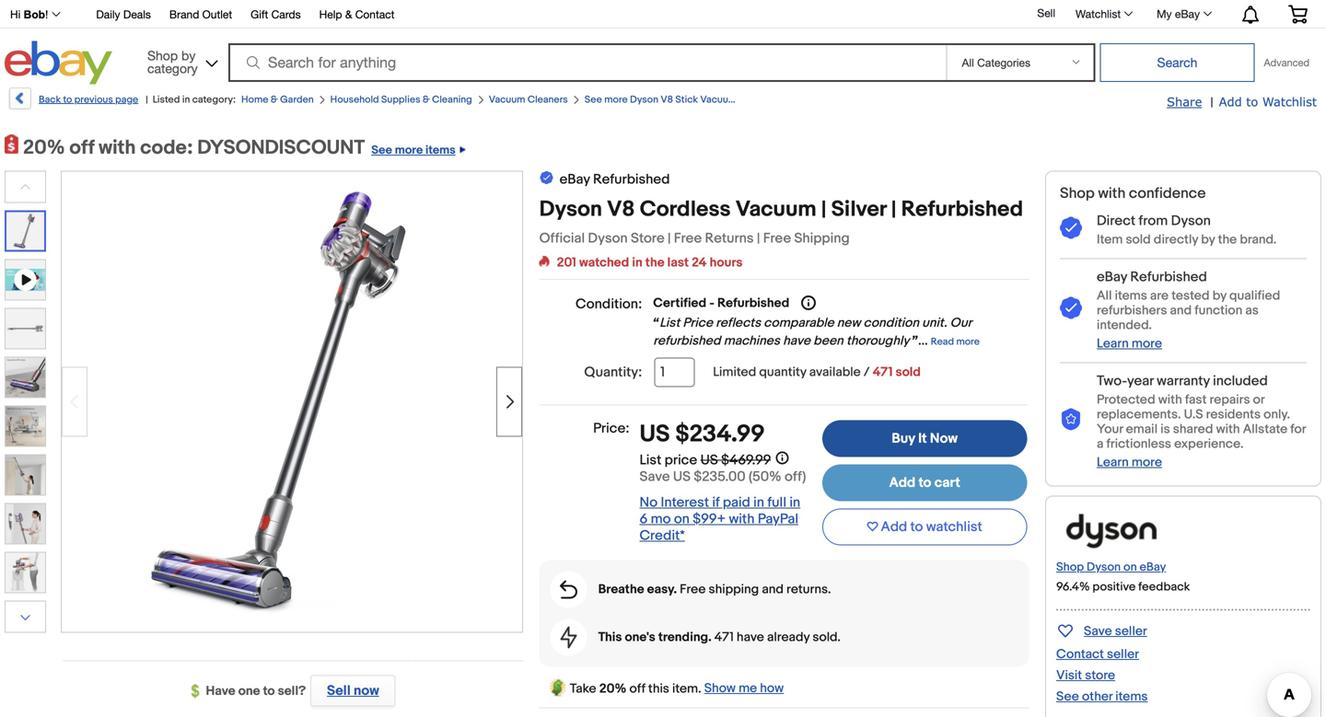 Task type: vqa. For each thing, say whether or not it's contained in the screenshot.
with within the No Interest if paid in full in 6 mo on $99+ with PayPal Credit*
yes



Task type: describe. For each thing, give the bounding box(es) containing it.
watched
[[580, 255, 630, 271]]

item direct from brand image
[[1057, 513, 1168, 551]]

off inside take 20% off this item. show me how
[[630, 682, 646, 698]]

watchlist inside "link"
[[1076, 7, 1122, 20]]

as
[[1246, 303, 1260, 319]]

brand outlet
[[169, 8, 232, 21]]

items inside all items are tested by qualified refurbishers and function as intended.
[[1116, 288, 1148, 304]]

1 horizontal spatial v8
[[661, 94, 674, 106]]

learn more link for two-year warranty included
[[1098, 455, 1163, 471]]

with details__icon image for this one's trending.
[[561, 627, 577, 649]]

bob
[[24, 8, 45, 21]]

full
[[768, 495, 787, 511]]

dyson inside direct from dyson item sold directly by the brand.
[[1172, 213, 1212, 229]]

returns
[[705, 230, 754, 247]]

show me how button
[[705, 678, 784, 697]]

learn inside two-year warranty included protected with fast repairs or replacements. u.s residents only. your email is shared with allstate for a frictionless experience. learn more
[[1098, 455, 1130, 471]]

cards
[[271, 8, 301, 21]]

my ebay link
[[1147, 3, 1221, 25]]

"
[[654, 316, 660, 331]]

sell?
[[278, 684, 306, 700]]

brand outlet link
[[169, 5, 232, 25]]

credit*
[[640, 528, 685, 545]]

this one's trending. 471 have already sold.
[[599, 630, 841, 646]]

visit
[[1057, 668, 1083, 684]]

more information - about this item condition image
[[802, 296, 817, 311]]

shop with confidence
[[1061, 185, 1207, 203]]

dyson left stick
[[630, 94, 659, 106]]

paid
[[723, 495, 751, 511]]

96.4% positive feedback
[[1057, 580, 1191, 595]]

code:
[[140, 136, 193, 160]]

1 vertical spatial ebay refurbished
[[1098, 269, 1208, 286]]

by inside 'shop by category'
[[182, 48, 196, 63]]

contact inside contact seller visit store see other items
[[1057, 647, 1105, 663]]

cleaner
[[739, 94, 775, 106]]

in right full
[[790, 495, 801, 511]]

$469.99
[[722, 452, 771, 469]]

on inside no interest if paid in full in 6 mo on $99+ with paypal credit*
[[674, 511, 690, 528]]

direct from dyson item sold directly by the brand.
[[1098, 213, 1277, 248]]

text__icon image
[[540, 170, 554, 188]]

cleaning
[[432, 94, 473, 106]]

off)
[[785, 469, 807, 486]]

a
[[1098, 437, 1104, 452]]

back to previous page
[[39, 94, 138, 106]]

v8 inside dyson v8 cordless vacuum | silver | refurbished official dyson store | free returns | free shipping
[[607, 197, 635, 223]]

interest
[[661, 495, 710, 511]]

certified - refurbished
[[654, 296, 790, 311]]

with details__icon image for two-year warranty included
[[1061, 409, 1083, 432]]

have
[[206, 684, 236, 700]]

ebay inside 'link'
[[1176, 7, 1201, 20]]

us $234.99 main content
[[540, 170, 1030, 718]]

share | add to watchlist
[[1168, 94, 1318, 111]]

my ebay
[[1158, 7, 1201, 20]]

category
[[147, 61, 198, 76]]

is
[[1161, 422, 1171, 438]]

video 1 of 1 image
[[6, 260, 45, 300]]

vacuum inside dyson v8 cordless vacuum | silver | refurbished official dyson store | free returns | free shipping
[[736, 197, 817, 223]]

ebay up all at the right of the page
[[1098, 269, 1128, 286]]

vacuum right stick
[[701, 94, 737, 106]]

list price us $469.99
[[640, 452, 771, 469]]

ebay up feedback
[[1140, 561, 1167, 575]]

more for see more dyson v8 stick vacuum cleaner - silver/nickel ...
[[605, 94, 628, 106]]

mo
[[651, 511, 671, 528]]

dyson up watched
[[588, 230, 628, 247]]

category:
[[192, 94, 236, 106]]

shop dyson on ebay link
[[1057, 561, 1167, 575]]

0 vertical spatial items
[[426, 143, 456, 158]]

outlet
[[202, 8, 232, 21]]

item.
[[673, 682, 702, 698]]

back
[[39, 94, 61, 106]]

no interest if paid in full in 6 mo on $99+ with paypal credit*
[[640, 495, 801, 545]]

comparable
[[764, 316, 835, 331]]

one
[[238, 684, 260, 700]]

no
[[640, 495, 658, 511]]

20% inside take 20% off this item. show me how
[[600, 682, 627, 698]]

add to watchlist
[[881, 519, 983, 536]]

and inside us $234.99 main content
[[762, 582, 784, 598]]

"
[[913, 334, 919, 349]]

refurbished inside dyson v8 cordless vacuum | silver | refurbished official dyson store | free returns | free shipping
[[902, 197, 1024, 223]]

function
[[1195, 303, 1243, 319]]

see inside contact seller visit store see other items
[[1057, 690, 1080, 705]]

now
[[354, 683, 379, 700]]

save seller
[[1085, 624, 1148, 640]]

repairs
[[1210, 392, 1251, 408]]

to for cart
[[919, 475, 932, 492]]

how
[[761, 681, 784, 697]]

with down page
[[99, 136, 136, 160]]

have inside " list price reflects comparable new condition unit. our refurbished machines have been thoroughly
[[783, 334, 811, 349]]

& for home
[[271, 94, 278, 106]]

with details__icon image for breathe easy.
[[560, 581, 578, 599]]

picture 2 of 10 image
[[6, 309, 45, 349]]

breathe easy. free shipping and returns.
[[599, 582, 832, 598]]

gift
[[251, 8, 268, 21]]

1 vertical spatial have
[[737, 630, 765, 646]]

picture 1 of 10 image
[[6, 212, 44, 250]]

save for save us $235.00 (50% off)
[[640, 469, 670, 486]]

experience.
[[1175, 437, 1244, 452]]

96.4%
[[1057, 580, 1091, 595]]

our
[[951, 316, 972, 331]]

in left full
[[754, 495, 765, 511]]

save for save seller
[[1085, 624, 1113, 640]]

share
[[1168, 94, 1203, 109]]

and inside all items are tested by qualified refurbishers and function as intended.
[[1171, 303, 1193, 319]]

to inside share | add to watchlist
[[1247, 94, 1259, 109]]

free right easy.
[[680, 582, 706, 598]]

protected
[[1098, 392, 1156, 408]]

| right returns
[[757, 230, 761, 247]]

more for learn more
[[1132, 336, 1163, 352]]

shared
[[1174, 422, 1214, 438]]

condition
[[864, 316, 920, 331]]

help & contact
[[319, 8, 395, 21]]

listed
[[153, 94, 180, 106]]

silver
[[832, 197, 887, 223]]

| inside share | add to watchlist
[[1211, 95, 1214, 111]]

year
[[1128, 373, 1154, 390]]

account navigation
[[0, 0, 1322, 29]]

contact seller link
[[1057, 647, 1140, 663]]

with down 'repairs'
[[1217, 422, 1241, 438]]

ebay refurbished inside us $234.99 main content
[[560, 171, 670, 188]]

seller for save
[[1116, 624, 1148, 640]]

sold inside direct from dyson item sold directly by the brand.
[[1127, 232, 1152, 248]]

to right one
[[263, 684, 275, 700]]

home & garden link
[[241, 94, 314, 106]]

1 vertical spatial on
[[1124, 561, 1138, 575]]

2 horizontal spatial us
[[701, 452, 719, 469]]

returns.
[[787, 582, 832, 598]]

buy
[[892, 431, 916, 447]]

with up direct
[[1099, 185, 1126, 203]]

intended.
[[1098, 318, 1153, 333]]

help
[[319, 8, 342, 21]]

feedback
[[1139, 580, 1191, 595]]

quantity:
[[585, 364, 643, 381]]

1 learn from the top
[[1098, 336, 1130, 352]]

condition:
[[576, 296, 643, 313]]

household
[[331, 94, 379, 106]]

take
[[570, 682, 597, 698]]

more for see more items
[[395, 143, 423, 158]]

fast
[[1186, 392, 1208, 408]]

Quantity: text field
[[655, 358, 695, 387]]

this
[[649, 682, 670, 698]]

positive
[[1093, 580, 1137, 595]]



Task type: locate. For each thing, give the bounding box(es) containing it.
1 vertical spatial ...
[[919, 334, 929, 349]]

sell left now
[[327, 683, 351, 700]]

page
[[115, 94, 138, 106]]

1 vertical spatial -
[[710, 296, 715, 311]]

0 vertical spatial on
[[674, 511, 690, 528]]

0 vertical spatial v8
[[661, 94, 674, 106]]

Search for anything text field
[[231, 45, 943, 80]]

2 horizontal spatial see
[[1057, 690, 1080, 705]]

0 vertical spatial by
[[182, 48, 196, 63]]

1 horizontal spatial have
[[783, 334, 811, 349]]

us up interest
[[673, 469, 691, 486]]

& inside "account" navigation
[[345, 8, 352, 21]]

refurbished
[[593, 171, 670, 188], [902, 197, 1024, 223], [1131, 269, 1208, 286], [718, 296, 790, 311]]

- right the cleaner
[[777, 94, 781, 106]]

residents
[[1207, 407, 1262, 423]]

limited
[[714, 365, 757, 381]]

ebay refurbished up the store
[[560, 171, 670, 188]]

watchlist down advanced 'link'
[[1263, 94, 1318, 109]]

add to watchlist link
[[1220, 94, 1318, 111]]

for
[[1291, 422, 1307, 438]]

0 vertical spatial learn more link
[[1098, 336, 1163, 352]]

the left brand.
[[1219, 232, 1238, 248]]

items right all at the right of the page
[[1116, 288, 1148, 304]]

have left "already"
[[737, 630, 765, 646]]

email
[[1127, 422, 1158, 438]]

more inside the " ... read more
[[957, 336, 980, 348]]

0 vertical spatial ...
[[842, 94, 850, 106]]

0 horizontal spatial have
[[737, 630, 765, 646]]

0 vertical spatial 20%
[[23, 136, 65, 160]]

0 vertical spatial watchlist
[[1076, 7, 1122, 20]]

2 vertical spatial see
[[1057, 690, 1080, 705]]

1 horizontal spatial the
[[1219, 232, 1238, 248]]

0 horizontal spatial contact
[[355, 8, 395, 21]]

vacuum up shipping
[[736, 197, 817, 223]]

more down household supplies & cleaning
[[395, 143, 423, 158]]

have down comparable
[[783, 334, 811, 349]]

vacuum cleaners
[[489, 94, 568, 106]]

with right if
[[729, 511, 755, 528]]

certified
[[654, 296, 707, 311]]

20% off with code: dysondiscount
[[23, 136, 365, 160]]

1 horizontal spatial ...
[[919, 334, 929, 349]]

learn more link down frictionless
[[1098, 455, 1163, 471]]

1 vertical spatial contact
[[1057, 647, 1105, 663]]

frictionless
[[1107, 437, 1172, 452]]

20% down back
[[23, 136, 65, 160]]

u.s
[[1185, 407, 1204, 423]]

list inside " list price reflects comparable new condition unit. our refurbished machines have been thoroughly
[[660, 316, 680, 331]]

with down warranty
[[1159, 392, 1183, 408]]

0 vertical spatial sell
[[1038, 7, 1056, 19]]

ebay right my
[[1176, 7, 1201, 20]]

1 vertical spatial learn
[[1098, 455, 1130, 471]]

2 vertical spatial items
[[1116, 690, 1149, 705]]

sold down from
[[1127, 232, 1152, 248]]

picture 5 of 10 image
[[6, 456, 45, 495]]

shop left confidence
[[1061, 185, 1095, 203]]

!
[[45, 8, 48, 21]]

save inside us $234.99 main content
[[640, 469, 670, 486]]

seller down save seller
[[1108, 647, 1140, 663]]

dyson
[[630, 94, 659, 106], [540, 197, 603, 223], [1172, 213, 1212, 229], [588, 230, 628, 247], [1087, 561, 1122, 575]]

/
[[864, 365, 870, 381]]

and left returns.
[[762, 582, 784, 598]]

list left price at the bottom right of page
[[640, 452, 662, 469]]

with details__icon image for ebay refurbished
[[1061, 297, 1083, 320]]

items right other
[[1116, 690, 1149, 705]]

gift cards
[[251, 8, 301, 21]]

direct
[[1098, 213, 1136, 229]]

add
[[1220, 94, 1243, 109], [890, 475, 916, 492], [881, 519, 908, 536]]

add down the add to cart link
[[881, 519, 908, 536]]

shop by category
[[147, 48, 198, 76]]

1 vertical spatial 471
[[715, 630, 734, 646]]

contact right help
[[355, 8, 395, 21]]

see down visit on the right
[[1057, 690, 1080, 705]]

0 horizontal spatial save
[[640, 469, 670, 486]]

1 vertical spatial learn more link
[[1098, 455, 1163, 471]]

learn down intended.
[[1098, 336, 1130, 352]]

watchlist inside share | add to watchlist
[[1263, 94, 1318, 109]]

add right share
[[1220, 94, 1243, 109]]

with inside no interest if paid in full in 6 mo on $99+ with paypal credit*
[[729, 511, 755, 528]]

1 vertical spatial items
[[1116, 288, 1148, 304]]

0 vertical spatial 471
[[873, 365, 893, 381]]

the inside direct from dyson item sold directly by the brand.
[[1219, 232, 1238, 248]]

seller inside contact seller visit store see other items
[[1108, 647, 1140, 663]]

all items are tested by qualified refurbishers and function as intended.
[[1098, 288, 1281, 333]]

1 vertical spatial add
[[890, 475, 916, 492]]

with details__icon image
[[1061, 217, 1083, 240], [1061, 297, 1083, 320], [1061, 409, 1083, 432], [560, 581, 578, 599], [561, 627, 577, 649]]

0 horizontal spatial sell
[[327, 683, 351, 700]]

& right help
[[345, 8, 352, 21]]

see more dyson v8 stick vacuum cleaner - silver/nickel ...
[[585, 94, 850, 106]]

| right the store
[[668, 230, 671, 247]]

it
[[919, 431, 928, 447]]

to inside button
[[911, 519, 924, 536]]

0 horizontal spatial and
[[762, 582, 784, 598]]

contact inside "account" navigation
[[355, 8, 395, 21]]

see more items link
[[365, 136, 466, 160]]

2 learn from the top
[[1098, 455, 1130, 471]]

add for add to cart
[[890, 475, 916, 492]]

sell link
[[1030, 7, 1064, 19]]

shop up "96.4%"
[[1057, 561, 1085, 575]]

save seller button
[[1057, 620, 1148, 642]]

| up shipping
[[822, 197, 827, 223]]

more inside see more items link
[[395, 143, 423, 158]]

1 horizontal spatial and
[[1171, 303, 1193, 319]]

0 horizontal spatial sold
[[896, 365, 921, 381]]

picture 6 of 10 image
[[6, 505, 45, 544]]

the left last
[[646, 255, 665, 271]]

add inside share | add to watchlist
[[1220, 94, 1243, 109]]

471 right trending.
[[715, 630, 734, 646]]

and right are
[[1171, 303, 1193, 319]]

1 horizontal spatial contact
[[1057, 647, 1105, 663]]

1 vertical spatial watchlist
[[1263, 94, 1318, 109]]

directly
[[1154, 232, 1199, 248]]

with details__icon image left this
[[561, 627, 577, 649]]

0 horizontal spatial -
[[710, 296, 715, 311]]

dyson up positive at the bottom right of the page
[[1087, 561, 1122, 575]]

1 horizontal spatial -
[[777, 94, 781, 106]]

see for see more items
[[372, 143, 393, 158]]

sell for sell now
[[327, 683, 351, 700]]

471 right the /
[[873, 365, 893, 381]]

dollar sign image
[[191, 685, 206, 700]]

0 vertical spatial sold
[[1127, 232, 1152, 248]]

0 vertical spatial the
[[1219, 232, 1238, 248]]

learn more link
[[1098, 336, 1163, 352], [1098, 455, 1163, 471]]

to left cart
[[919, 475, 932, 492]]

0 horizontal spatial v8
[[607, 197, 635, 223]]

share button
[[1168, 94, 1203, 111]]

supplies
[[381, 94, 421, 106]]

items down cleaning
[[426, 143, 456, 158]]

2 learn more link from the top
[[1098, 455, 1163, 471]]

0 vertical spatial shop
[[147, 48, 178, 63]]

warranty
[[1158, 373, 1211, 390]]

limited quantity available / 471 sold
[[714, 365, 921, 381]]

in right listed
[[182, 94, 190, 106]]

dyson up official
[[540, 197, 603, 223]]

1 vertical spatial list
[[640, 452, 662, 469]]

allstate
[[1244, 422, 1288, 438]]

add to cart
[[890, 475, 961, 492]]

& right home
[[271, 94, 278, 106]]

& for help
[[345, 8, 352, 21]]

1 horizontal spatial off
[[630, 682, 646, 698]]

more down frictionless
[[1132, 455, 1163, 471]]

1 vertical spatial and
[[762, 582, 784, 598]]

0 horizontal spatial ...
[[842, 94, 850, 106]]

are
[[1151, 288, 1169, 304]]

& right supplies
[[423, 94, 430, 106]]

easy.
[[648, 582, 677, 598]]

1 vertical spatial off
[[630, 682, 646, 698]]

tested
[[1172, 288, 1210, 304]]

seller up contact seller link
[[1116, 624, 1148, 640]]

hi bob !
[[10, 8, 48, 21]]

only.
[[1264, 407, 1291, 423]]

0 vertical spatial contact
[[355, 8, 395, 21]]

seller for contact
[[1108, 647, 1140, 663]]

in down the store
[[633, 255, 643, 271]]

0 horizontal spatial on
[[674, 511, 690, 528]]

2 horizontal spatial &
[[423, 94, 430, 106]]

... left read on the right of page
[[919, 334, 929, 349]]

save up no
[[640, 469, 670, 486]]

replacements.
[[1098, 407, 1182, 423]]

1 vertical spatial v8
[[607, 197, 635, 223]]

0 horizontal spatial the
[[646, 255, 665, 271]]

1 vertical spatial by
[[1202, 232, 1216, 248]]

20% right the take
[[600, 682, 627, 698]]

0 horizontal spatial 20%
[[23, 136, 65, 160]]

shop for shop with confidence
[[1061, 185, 1095, 203]]

0 horizontal spatial see
[[372, 143, 393, 158]]

see down search for anything text box
[[585, 94, 603, 106]]

more
[[605, 94, 628, 106], [395, 143, 423, 158], [1132, 336, 1163, 352], [957, 336, 980, 348], [1132, 455, 1163, 471]]

home & garden
[[241, 94, 314, 106]]

None submit
[[1101, 43, 1256, 82]]

sell left watchlist "link"
[[1038, 7, 1056, 19]]

- inside us $234.99 main content
[[710, 296, 715, 311]]

with details__icon image left all at the right of the page
[[1061, 297, 1083, 320]]

by inside all items are tested by qualified refurbishers and function as intended.
[[1213, 288, 1227, 304]]

have
[[783, 334, 811, 349], [737, 630, 765, 646]]

save up contact seller link
[[1085, 624, 1113, 640]]

2 vertical spatial by
[[1213, 288, 1227, 304]]

picture 4 of 10 image
[[6, 407, 45, 446]]

0 vertical spatial ebay refurbished
[[560, 171, 670, 188]]

1 horizontal spatial see
[[585, 94, 603, 106]]

us down us $234.99
[[701, 452, 719, 469]]

0 vertical spatial see
[[585, 94, 603, 106]]

... inside us $234.99 main content
[[919, 334, 929, 349]]

vacuum left cleaners
[[489, 94, 526, 106]]

shop up listed
[[147, 48, 178, 63]]

watchlist
[[927, 519, 983, 536]]

0 vertical spatial off
[[69, 136, 94, 160]]

none submit inside shop by category banner
[[1101, 43, 1256, 82]]

-
[[777, 94, 781, 106], [710, 296, 715, 311]]

0 vertical spatial learn
[[1098, 336, 1130, 352]]

more down search for anything text box
[[605, 94, 628, 106]]

1 horizontal spatial 20%
[[600, 682, 627, 698]]

1 horizontal spatial &
[[345, 8, 352, 21]]

ebay inside us $234.99 main content
[[560, 171, 590, 188]]

1 vertical spatial save
[[1085, 624, 1113, 640]]

1 vertical spatial sell
[[327, 683, 351, 700]]

learn down "a"
[[1098, 455, 1130, 471]]

more down our on the top right
[[957, 336, 980, 348]]

to right back
[[63, 94, 72, 106]]

us $234.99
[[640, 421, 766, 449]]

new
[[837, 316, 861, 331]]

off down back to previous page link
[[69, 136, 94, 160]]

0 horizontal spatial ebay refurbished
[[560, 171, 670, 188]]

the inside us $234.99 main content
[[646, 255, 665, 271]]

to left watchlist
[[911, 519, 924, 536]]

with details__icon image left your
[[1061, 409, 1083, 432]]

trending.
[[659, 630, 712, 646]]

" ... read more
[[913, 334, 980, 349]]

sold down "
[[896, 365, 921, 381]]

shop inside 'shop by category'
[[147, 48, 178, 63]]

0 vertical spatial seller
[[1116, 624, 1148, 640]]

1 vertical spatial see
[[372, 143, 393, 158]]

2 vertical spatial add
[[881, 519, 908, 536]]

save inside save seller button
[[1085, 624, 1113, 640]]

have one to sell?
[[206, 684, 306, 700]]

2 vertical spatial shop
[[1057, 561, 1085, 575]]

refurbishers
[[1098, 303, 1168, 319]]

more inside two-year warranty included protected with fast repairs or replacements. u.s residents only. your email is shared with allstate for a frictionless experience. learn more
[[1132, 455, 1163, 471]]

0 vertical spatial and
[[1171, 303, 1193, 319]]

sell
[[1038, 7, 1056, 19], [327, 683, 351, 700]]

to for watchlist
[[911, 519, 924, 536]]

1 horizontal spatial on
[[1124, 561, 1138, 575]]

see for see more dyson v8 stick vacuum cleaner - silver/nickel ...
[[585, 94, 603, 106]]

no interest if paid in full in 6 mo on $99+ with paypal credit* link
[[640, 495, 801, 545]]

by down brand
[[182, 48, 196, 63]]

0 vertical spatial save
[[640, 469, 670, 486]]

shop for shop dyson on ebay
[[1057, 561, 1085, 575]]

1 horizontal spatial ebay refurbished
[[1098, 269, 1208, 286]]

$235.00
[[694, 469, 746, 486]]

cleaners
[[528, 94, 568, 106]]

ebay refurbished
[[560, 171, 670, 188], [1098, 269, 1208, 286]]

on up the 96.4% positive feedback
[[1124, 561, 1138, 575]]

learn more link for ebay refurbished
[[1098, 336, 1163, 352]]

list down certified
[[660, 316, 680, 331]]

cordless
[[640, 197, 731, 223]]

with details__icon image left item
[[1061, 217, 1083, 240]]

add for add to watchlist
[[881, 519, 908, 536]]

see more dyson v8 stick vacuum cleaner - silver/nickel ... link
[[585, 94, 850, 106]]

|
[[146, 94, 148, 106], [1211, 95, 1214, 111], [822, 197, 827, 223], [892, 197, 897, 223], [668, 230, 671, 247], [757, 230, 761, 247]]

0 vertical spatial list
[[660, 316, 680, 331]]

0 horizontal spatial watchlist
[[1076, 7, 1122, 20]]

been
[[814, 334, 844, 349]]

" list price reflects comparable new condition unit. our refurbished machines have been thoroughly
[[654, 316, 972, 349]]

advanced link
[[1256, 44, 1320, 81]]

0 vertical spatial have
[[783, 334, 811, 349]]

gift cards link
[[251, 5, 301, 25]]

v8
[[661, 94, 674, 106], [607, 197, 635, 223]]

(50%
[[749, 469, 782, 486]]

free left shipping
[[764, 230, 792, 247]]

back to previous page link
[[7, 88, 138, 116]]

us up price at the bottom right of page
[[640, 421, 671, 449]]

picture 3 of 10 image
[[6, 358, 45, 398]]

all
[[1098, 288, 1113, 304]]

silver/nickel
[[783, 94, 840, 106]]

0 vertical spatial add
[[1220, 94, 1243, 109]]

1 horizontal spatial 471
[[873, 365, 893, 381]]

picture 7 of 10 image
[[6, 553, 45, 593]]

with details__icon image for direct from dyson
[[1061, 217, 1083, 240]]

see
[[585, 94, 603, 106], [372, 143, 393, 158], [1057, 690, 1080, 705]]

me
[[739, 681, 758, 697]]

sell for sell
[[1038, 7, 1056, 19]]

1 horizontal spatial sold
[[1127, 232, 1152, 248]]

$99+
[[693, 511, 726, 528]]

sell inside "account" navigation
[[1038, 7, 1056, 19]]

shop by category banner
[[0, 0, 1322, 89]]

by inside direct from dyson item sold directly by the brand.
[[1202, 232, 1216, 248]]

0 horizontal spatial &
[[271, 94, 278, 106]]

add down the buy
[[890, 475, 916, 492]]

seller inside button
[[1116, 624, 1148, 640]]

by right 'tested'
[[1213, 288, 1227, 304]]

reflects
[[716, 316, 761, 331]]

0 horizontal spatial us
[[640, 421, 671, 449]]

by
[[182, 48, 196, 63], [1202, 232, 1216, 248], [1213, 288, 1227, 304]]

shop
[[147, 48, 178, 63], [1061, 185, 1095, 203], [1057, 561, 1085, 575]]

| right silver
[[892, 197, 897, 223]]

... right silver/nickel
[[842, 94, 850, 106]]

by right directly
[[1202, 232, 1216, 248]]

1 vertical spatial sold
[[896, 365, 921, 381]]

0 horizontal spatial off
[[69, 136, 94, 160]]

more down intended.
[[1132, 336, 1163, 352]]

items inside contact seller visit store see other items
[[1116, 690, 1149, 705]]

0 vertical spatial -
[[777, 94, 781, 106]]

6
[[640, 511, 648, 528]]

ebay refurbished up are
[[1098, 269, 1208, 286]]

1 vertical spatial shop
[[1061, 185, 1095, 203]]

watchlist right sell link
[[1076, 7, 1122, 20]]

off left this
[[630, 682, 646, 698]]

dyson up directly
[[1172, 213, 1212, 229]]

to for previous
[[63, 94, 72, 106]]

available
[[810, 365, 861, 381]]

with details__icon image left breathe
[[560, 581, 578, 599]]

0 horizontal spatial 471
[[715, 630, 734, 646]]

| right share button
[[1211, 95, 1214, 111]]

201 watched in the last 24 hours
[[557, 255, 743, 271]]

read more link
[[931, 334, 980, 349]]

dyson v8 cordless vacuum | silver | refurbished - picture 1 of 10 image
[[62, 170, 523, 631]]

1 vertical spatial 20%
[[600, 682, 627, 698]]

buy it now link
[[823, 421, 1028, 458]]

1 vertical spatial the
[[646, 255, 665, 271]]

| left listed
[[146, 94, 148, 106]]

v8 left stick
[[661, 94, 674, 106]]

see down supplies
[[372, 143, 393, 158]]

sold inside us $234.99 main content
[[896, 365, 921, 381]]

1 horizontal spatial sell
[[1038, 7, 1056, 19]]

your shopping cart image
[[1288, 5, 1309, 23]]

add inside button
[[881, 519, 908, 536]]

shop for shop by category
[[147, 48, 178, 63]]

1 learn more link from the top
[[1098, 336, 1163, 352]]

see other items link
[[1057, 690, 1149, 705]]

1 horizontal spatial save
[[1085, 624, 1113, 640]]

contact up visit store link
[[1057, 647, 1105, 663]]

1 vertical spatial seller
[[1108, 647, 1140, 663]]

1 horizontal spatial us
[[673, 469, 691, 486]]

1 horizontal spatial watchlist
[[1263, 94, 1318, 109]]

hi
[[10, 8, 21, 21]]

v8 up the store
[[607, 197, 635, 223]]

- up 'price'
[[710, 296, 715, 311]]

visit store link
[[1057, 668, 1116, 684]]

free up last
[[674, 230, 702, 247]]



